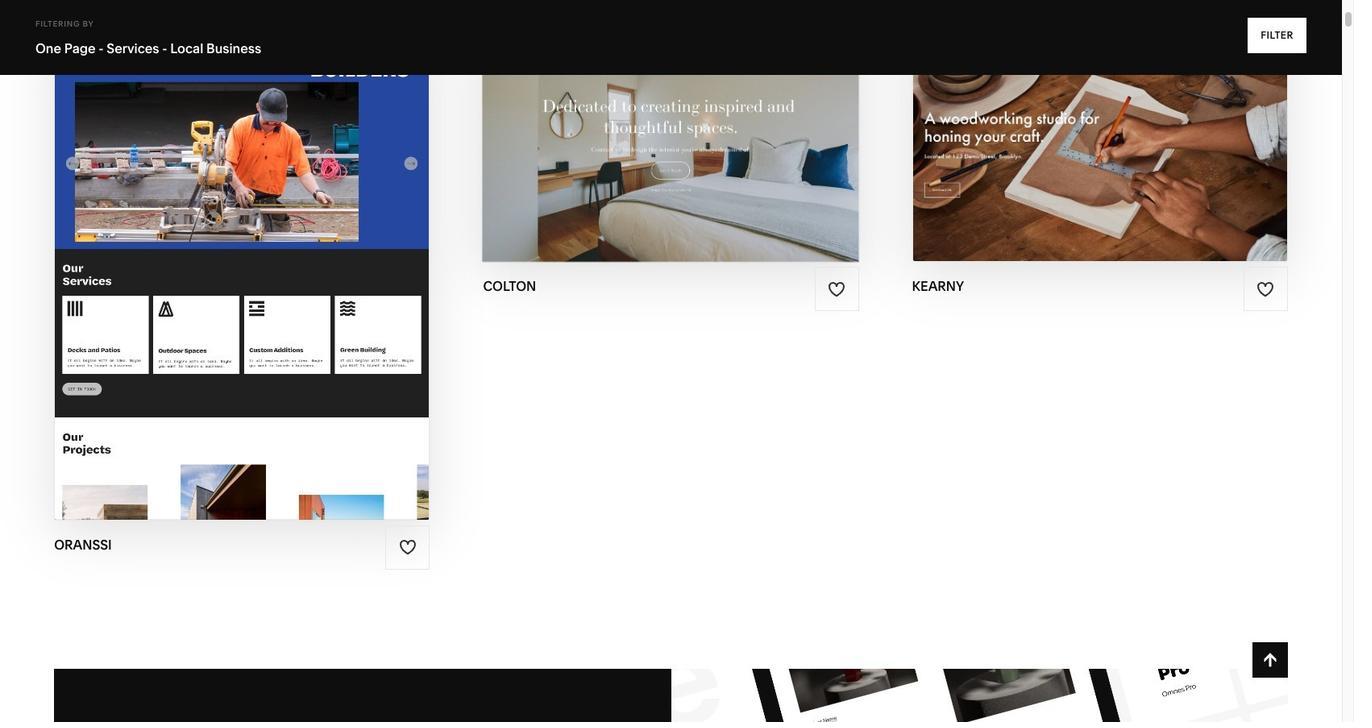 Task type: vqa. For each thing, say whether or not it's contained in the screenshot.
Add Colton to your favorites list 'icon' at the right
yes



Task type: describe. For each thing, give the bounding box(es) containing it.
kearny image
[[913, 21, 1288, 262]]

oranssi image
[[55, 21, 429, 520]]



Task type: locate. For each thing, give the bounding box(es) containing it.
add colton to your favorites list image
[[828, 280, 846, 298]]

back to top image
[[1262, 652, 1280, 669]]

colton image
[[484, 20, 859, 262]]

add oranssi to your favorites list image
[[399, 539, 417, 557]]

preview of building your own template image
[[671, 669, 1289, 723]]



